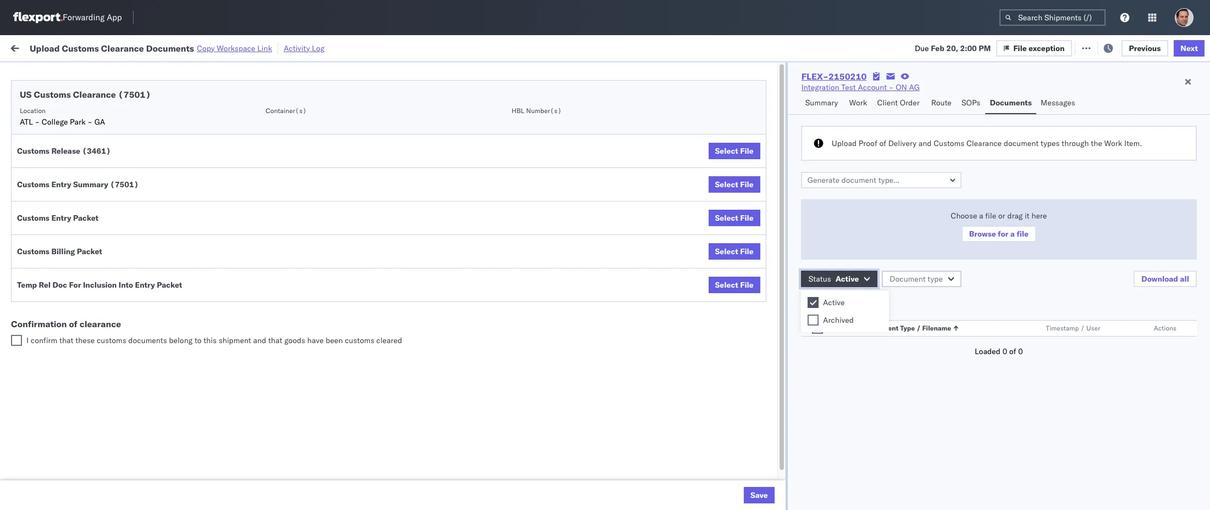 Task type: vqa. For each thing, say whether or not it's contained in the screenshot.
CEAU7522281, HLXU6269489, associated with Upload Customs Clearance Documents
no



Task type: locate. For each thing, give the bounding box(es) containing it.
1 horizontal spatial a
[[1011, 229, 1015, 239]]

angeles
[[118, 170, 146, 180]]

packet right "into"
[[157, 280, 182, 290]]

8 schedule from the top
[[25, 466, 58, 476]]

3 schedule delivery appointment button from the top
[[25, 199, 135, 211]]

message (10)
[[148, 43, 198, 53]]

pm right 2:00
[[979, 43, 991, 53]]

2 ocean fcl from the top
[[406, 273, 445, 283]]

demo123 for 1:59 am cst, feb 24, 2023
[[907, 273, 944, 283]]

select file
[[715, 146, 754, 156], [715, 180, 754, 190], [715, 213, 754, 223], [715, 247, 754, 257], [715, 280, 754, 290]]

2 demo123 from the top
[[907, 273, 944, 283]]

batch action
[[1148, 43, 1196, 53]]

ocean fcl for 1:59 am cst, feb 24, 2023
[[406, 273, 445, 283]]

ocean fcl for 1:59 am cst, mar 3, 2023
[[406, 467, 445, 476]]

0 horizontal spatial proof
[[52, 345, 71, 355]]

account
[[858, 82, 887, 92], [570, 128, 599, 138], [636, 176, 665, 186], [549, 200, 578, 210], [636, 200, 665, 210], [555, 225, 584, 235], [641, 225, 670, 235], [555, 297, 584, 307], [641, 297, 670, 307]]

digital for schedule pickup from los angeles international airport
[[705, 176, 728, 186]]

0 vertical spatial flex-1988285
[[731, 128, 788, 138]]

entry right "into"
[[135, 280, 155, 290]]

file left or
[[986, 211, 997, 221]]

flex-2097290
[[731, 491, 788, 501]]

1 vertical spatial fcl
[[431, 273, 445, 283]]

1 vertical spatial entry
[[51, 213, 71, 223]]

of down confirmation of clearance on the left of the page
[[73, 345, 80, 355]]

2 vertical spatial ocean fcl
[[406, 467, 445, 476]]

file exception
[[1022, 43, 1073, 53], [1014, 43, 1065, 53]]

am for schedule delivery appointment link for 1:59 am cst, mar 3, 2023
[[231, 467, 244, 476]]

24, down 1:59 am cst, feb 24, 2023
[[285, 297, 297, 307]]

messages
[[1041, 98, 1075, 108]]

1 vertical spatial (7501)
[[110, 180, 139, 190]]

0 horizontal spatial international
[[25, 181, 70, 191]]

for
[[69, 280, 81, 290]]

los left angeles at the left top of page
[[104, 170, 116, 180]]

1 / from the left
[[917, 324, 921, 333]]

customs right been
[[345, 336, 374, 346]]

upload for upload customs clearance documents copy workspace link
[[30, 43, 60, 54]]

schedule for "schedule delivery appointment" button for 2:30 pm cst, feb 17, 2023
[[25, 200, 58, 210]]

0 vertical spatial upload
[[30, 43, 60, 54]]

1 fcl from the top
[[431, 79, 445, 89]]

my
[[11, 40, 28, 55]]

work button
[[845, 93, 873, 114]]

clearance for (7501)
[[73, 89, 116, 100]]

customs
[[97, 336, 126, 346], [345, 336, 374, 346]]

a right choose
[[979, 211, 984, 221]]

0 horizontal spatial a
[[979, 211, 984, 221]]

feb left 25,
[[270, 346, 283, 356]]

resize handle column header
[[193, 85, 206, 511], [341, 85, 354, 511], [387, 85, 401, 511], [474, 85, 487, 511], [561, 85, 574, 511], [695, 85, 708, 511], [802, 85, 815, 511], [888, 85, 902, 511], [1055, 85, 1069, 511], [1142, 85, 1155, 511], [1182, 85, 1195, 511]]

1:59 am cst, feb 17, 2023 for otter products - test account
[[212, 128, 313, 138]]

schedule pickup from los angeles, ca for 9:30 pm cst, feb 21, 2023
[[25, 224, 161, 234]]

1:59 am cst, feb 17, 2023 for ping - test entity
[[212, 104, 313, 114]]

1 vertical spatial destination
[[1150, 321, 1190, 331]]

feb left 20,
[[931, 43, 945, 53]]

bookings test consignee
[[493, 79, 581, 89], [580, 79, 667, 89], [493, 273, 581, 283], [580, 273, 667, 283], [580, 467, 667, 476]]

2 schedule from the top
[[25, 127, 58, 137]]

from down customs entry packet
[[86, 224, 102, 234]]

2 schedule pickup from los angeles, ca button from the top
[[25, 224, 161, 236]]

0 vertical spatial schedule pickup from los angeles, ca
[[25, 127, 161, 137]]

schedule pickup from los angeles, ca down ga
[[25, 127, 161, 137]]

1 flex-1911466 from the top
[[731, 394, 788, 404]]

3 confirm from the top
[[25, 297, 53, 307]]

1 vertical spatial documents
[[990, 98, 1032, 108]]

schedule pickup from los angeles, ca button up "(3461)"
[[25, 127, 161, 139]]

3 1911466 from the top
[[755, 442, 788, 452]]

flxt00001977428a up type
[[907, 249, 983, 259]]

1 ocean lcl from the top
[[406, 128, 444, 138]]

schedule delivery appointment for 2:30 pm cst, feb 17, 2023
[[25, 200, 135, 210]]

5 schedule delivery appointment link from the top
[[25, 465, 135, 476]]

agent right actions in the bottom of the page
[[1192, 321, 1210, 331]]

1911408 up 1919147
[[755, 321, 788, 331]]

2150210 up 1919147
[[755, 346, 788, 356]]

4 select file from the top
[[715, 247, 754, 257]]

0 vertical spatial fcl
[[431, 79, 445, 89]]

pickup inside schedule pickup from los angeles international airport
[[60, 170, 84, 180]]

0 horizontal spatial work
[[120, 43, 139, 53]]

1 vertical spatial flex-1988285
[[731, 152, 788, 162]]

1 schedule pickup from los angeles, ca button from the top
[[25, 127, 161, 139]]

mofu0618318
[[820, 103, 876, 113]]

ocean lcl for 1:59 am cst, feb 17, 2023
[[406, 128, 444, 138]]

1 vertical spatial clearance
[[73, 89, 116, 100]]

1 vertical spatial upload
[[832, 139, 857, 148]]

ocean for 9:30 pm cst, feb 21, 2023
[[406, 225, 429, 235]]

flex-1977428
[[731, 225, 788, 235], [731, 249, 788, 259], [731, 297, 788, 307]]

0 horizontal spatial otter
[[493, 128, 511, 138]]

documents button
[[986, 93, 1036, 114]]

schedule
[[25, 79, 58, 89], [25, 127, 58, 137], [25, 151, 58, 161], [25, 170, 58, 180], [25, 200, 58, 210], [25, 224, 58, 234], [25, 248, 58, 258], [25, 466, 58, 476]]

6 schedule from the top
[[25, 224, 58, 234]]

bookings for 1:59 am cst, feb 24, 2023
[[580, 273, 612, 283]]

bookings for 1:59 am cst, mar 3, 2023
[[580, 467, 612, 476]]

these
[[75, 336, 95, 346]]

2 nyku9743990 from the top
[[820, 152, 874, 162]]

0 horizontal spatial that
[[59, 336, 73, 346]]

0 for of
[[1018, 347, 1023, 357]]

0 horizontal spatial 0
[[863, 299, 868, 309]]

1 vertical spatial 24,
[[285, 297, 297, 307]]

karl
[[580, 491, 594, 501]]

confirm
[[31, 336, 57, 346]]

atl
[[20, 117, 33, 127]]

24, for 11:30 am cst, feb 24, 2023
[[285, 297, 297, 307]]

1977428
[[755, 225, 788, 235], [755, 249, 788, 259], [755, 297, 788, 307]]

1 vertical spatial mawb1234
[[907, 200, 950, 210]]

1977428 for 9:30 pm cst, feb 21, 2023
[[755, 225, 788, 235]]

1 flex-1911408 from the top
[[731, 79, 788, 89]]

1 otter from the left
[[493, 128, 511, 138]]

clearance up ga
[[73, 89, 116, 100]]

- inside "link"
[[889, 82, 894, 92]]

2 mbltest1234 from the top
[[907, 152, 959, 162]]

0 vertical spatial agent
[[1192, 273, 1210, 283]]

/ right the 'type'
[[917, 324, 921, 333]]

of up generate document type... text field
[[880, 139, 886, 148]]

select file for customs entry packet
[[715, 213, 754, 223]]

demu1232567 for 1:59 am cst, feb 15, 2023
[[820, 79, 876, 89]]

from down temp rel doc for inclusion into entry packet
[[81, 297, 97, 307]]

document type button
[[882, 271, 962, 288]]

3 resize handle column header from the left
[[387, 85, 401, 511]]

entry left airport
[[51, 180, 71, 190]]

3 demo123 from the top
[[907, 321, 944, 331]]

confirm down "rel"
[[25, 297, 53, 307]]

3 fcl from the top
[[431, 467, 445, 476]]

3 select file button from the top
[[709, 210, 760, 227]]

2 schedule pickup from los angeles, ca from the top
[[25, 224, 161, 234]]

0 vertical spatial documents
[[146, 43, 194, 54]]

1 agent from the top
[[1192, 273, 1210, 283]]

4 schedule delivery appointment button from the top
[[25, 248, 135, 260]]

been
[[326, 336, 343, 346]]

types
[[1041, 139, 1060, 148]]

3 schedule delivery appointment link from the top
[[25, 199, 135, 210]]

1 confirm pickup from los angeles, ca from the top
[[25, 103, 156, 113]]

otter down ping
[[493, 128, 511, 138]]

0 horizontal spatial and
[[253, 336, 266, 346]]

summary inside "button"
[[805, 98, 838, 108]]

1 horizontal spatial international
[[631, 491, 675, 501]]

flex-2001714 for schedule delivery appointment
[[731, 200, 788, 210]]

clearance down app
[[101, 43, 144, 54]]

1 confirm from the top
[[25, 103, 53, 113]]

cleared
[[376, 336, 402, 346]]

mbl/mawb
[[907, 89, 945, 97]]

0 vertical spatial confirm pickup from los angeles, ca
[[25, 103, 156, 113]]

nyku9743990 down "mofu0618318"
[[820, 128, 874, 137]]

0 vertical spatial packet
[[73, 213, 99, 223]]

schedule delivery appointment button for 1:59 am cst, mar 3, 2023
[[25, 465, 135, 478]]

los down schedule pickup from los angeles international airport button
[[104, 224, 116, 234]]

cst,
[[246, 79, 263, 89], [246, 104, 263, 114], [246, 128, 263, 138], [245, 200, 262, 210], [245, 225, 262, 235], [246, 273, 263, 283], [250, 297, 268, 307], [250, 346, 268, 356], [246, 467, 263, 476]]

1 lcl from the top
[[431, 128, 444, 138]]

1 vertical spatial a
[[1011, 229, 1015, 239]]

agent right all
[[1192, 273, 1210, 283]]

international inside schedule pickup from los angeles international airport
[[25, 181, 70, 191]]

fcl for 1:59 am cst, feb 24, 2023
[[431, 273, 445, 283]]

timestamp
[[1046, 324, 1079, 333]]

0 vertical spatial jaehyung choi - test destination agent
[[1074, 273, 1210, 283]]

international up customs entry packet
[[25, 181, 70, 191]]

17, up the 21,
[[280, 200, 292, 210]]

5 1:59 from the top
[[212, 467, 229, 476]]

5 select file from the top
[[715, 280, 754, 290]]

1988285
[[755, 128, 788, 138], [755, 152, 788, 162]]

1 horizontal spatial otter
[[580, 128, 598, 138]]

1 vertical spatial document
[[866, 324, 899, 333]]

confirm inside 'link'
[[25, 321, 53, 331]]

2 choi from the top
[[1108, 321, 1125, 331]]

schedule pickup from los angeles, ca link down customs entry packet
[[25, 224, 161, 235]]

integration test account - western digital for schedule pickup from los angeles international airport
[[580, 176, 728, 186]]

status active
[[809, 274, 859, 284]]

1 vertical spatial schedule pickup from los angeles, ca button
[[25, 224, 161, 236]]

select file button for customs release (3461)
[[709, 143, 760, 159]]

pickup for 9:30 pm cst, feb 21, 2023
[[60, 224, 84, 234]]

schedule delivery appointment link for 2:30 pm cst, feb 17, 2023
[[25, 199, 135, 210]]

2 appointment from the top
[[90, 151, 135, 161]]

from right for
[[81, 272, 97, 282]]

confirm for third confirm pickup from los angeles, ca button from the bottom of the page
[[25, 103, 53, 113]]

0 vertical spatial proof
[[859, 139, 878, 148]]

ca
[[146, 103, 156, 113], [150, 127, 161, 137], [150, 224, 161, 234], [146, 272, 156, 282], [146, 297, 156, 307]]

1 vertical spatial lcl
[[431, 225, 444, 235]]

1 ocean from the top
[[406, 79, 429, 89]]

customs down by:
[[34, 89, 71, 100]]

college
[[42, 117, 68, 127]]

1 demo123 from the top
[[907, 79, 944, 89]]

0 vertical spatial destination
[[1150, 273, 1190, 283]]

documents left copy
[[146, 43, 194, 54]]

1 maeu1234567 from the top
[[820, 249, 876, 258]]

destination
[[1150, 273, 1190, 283], [1150, 321, 1190, 331]]

doc
[[53, 280, 67, 290]]

1 select from the top
[[715, 146, 738, 156]]

document
[[1004, 139, 1039, 148]]

pickup down doc
[[55, 297, 79, 307]]

loaded 0 of 0
[[975, 347, 1023, 357]]

3 select from the top
[[715, 213, 738, 223]]

from down ga
[[86, 127, 102, 137]]

flexport demo consignee
[[493, 467, 583, 476]]

products,
[[600, 128, 634, 138]]

belong
[[169, 336, 193, 346]]

2 vertical spatial fcl
[[431, 467, 445, 476]]

container(s)
[[266, 107, 307, 115]]

0 vertical spatial flex-2150210
[[802, 71, 867, 82]]

flex-1911408
[[731, 79, 788, 89], [731, 273, 788, 283], [731, 321, 788, 331]]

/ left user
[[1081, 324, 1085, 333]]

2 vertical spatial 1977428
[[755, 297, 788, 307]]

0 vertical spatial schedule pickup from los angeles, ca link
[[25, 127, 161, 138]]

feb left the 21,
[[264, 225, 278, 235]]

1 demu1232567 from the top
[[820, 79, 876, 89]]

3 flex-1977428 from the top
[[731, 297, 788, 307]]

3,
[[281, 467, 288, 476]]

25,
[[285, 346, 297, 356]]

flxt00001977428a down choose
[[907, 225, 983, 235]]

0 vertical spatial 17,
[[280, 104, 292, 114]]

proof down confirm delivery button
[[52, 345, 71, 355]]

feb down the 1:59 am cst, feb 15, 2023
[[265, 104, 278, 114]]

2 1911408 from the top
[[755, 273, 788, 283]]

international
[[25, 181, 70, 191], [631, 491, 675, 501]]

schedule pickup from los angeles, ca button for 9:30 pm cst, feb 21, 2023
[[25, 224, 161, 236]]

entry up customs billing packet
[[51, 213, 71, 223]]

1 vertical spatial 1:59 am cst, feb 17, 2023
[[212, 128, 313, 138]]

workitem button
[[7, 86, 195, 97]]

pickup down park
[[60, 127, 84, 137]]

1 vertical spatial demo123
[[907, 273, 944, 283]]

0 vertical spatial demo123
[[907, 79, 944, 89]]

0 horizontal spatial summary
[[73, 180, 108, 190]]

feb up '9:30 pm cst, feb 21, 2023'
[[264, 200, 278, 210]]

9:30 pm cst, feb 21, 2023
[[212, 225, 313, 235]]

los down inclusion
[[99, 297, 112, 307]]

4 select file button from the top
[[709, 244, 760, 260]]

0 vertical spatial document
[[890, 274, 926, 284]]

schedule pickup from los angeles, ca button for 1:59 am cst, feb 17, 2023
[[25, 127, 161, 139]]

save
[[751, 491, 768, 501]]

2 vertical spatial 1911408
[[755, 321, 788, 331]]

clearance for documents
[[101, 43, 144, 54]]

pickup up airport
[[60, 170, 84, 180]]

1 vertical spatial international
[[631, 491, 675, 501]]

customs entry packet
[[17, 213, 99, 223]]

2 destination from the top
[[1150, 321, 1190, 331]]

2 confirm pickup from los angeles, ca from the top
[[25, 272, 156, 282]]

1:59 am cst, feb 17, 2023 down container(s)
[[212, 128, 313, 138]]

choi left download
[[1108, 273, 1125, 283]]

entry for packet
[[51, 213, 71, 223]]

0 vertical spatial schedule pickup from los angeles, ca button
[[25, 127, 161, 139]]

1 horizontal spatial /
[[1081, 324, 1085, 333]]

0 vertical spatial file
[[986, 211, 997, 221]]

entity
[[537, 104, 557, 114]]

1 confirm pickup from los angeles, ca button from the top
[[25, 103, 156, 115]]

flex-2097290 button
[[713, 488, 790, 503], [713, 488, 790, 503]]

los down ga
[[104, 127, 116, 137]]

1 vertical spatial 2001714
[[755, 200, 788, 210]]

1 vertical spatial jaehyung
[[1074, 321, 1106, 331]]

(7501) down upload customs clearance documents copy workspace link
[[118, 89, 151, 100]]

4 appointment from the top
[[90, 248, 135, 258]]

1 vertical spatial schedule pickup from los angeles, ca
[[25, 224, 161, 234]]

schedule delivery appointment button
[[25, 78, 135, 90], [25, 151, 135, 163], [25, 199, 135, 211], [25, 248, 135, 260], [25, 465, 135, 478]]

4 schedule delivery appointment link from the top
[[25, 248, 135, 259]]

schedule for 2nd "schedule delivery appointment" button from the bottom of the page
[[25, 248, 58, 258]]

None checkbox
[[808, 297, 819, 308], [808, 315, 819, 326], [812, 323, 823, 334], [11, 335, 22, 346], [808, 297, 819, 308], [808, 315, 819, 326], [812, 323, 823, 334], [11, 335, 22, 346]]

1 vertical spatial confirm pickup from los angeles, ca
[[25, 272, 156, 282]]

on
[[896, 82, 907, 92]]

confirm
[[25, 103, 53, 113], [25, 272, 53, 282], [25, 297, 53, 307], [25, 321, 53, 331]]

1:59 for schedule delivery appointment link for 1:59 am cst, mar 3, 2023
[[212, 467, 229, 476]]

1 vertical spatial flxt00001977428a
[[907, 249, 983, 259]]

2 schedule delivery appointment from the top
[[25, 151, 135, 161]]

into
[[119, 280, 133, 290]]

choi right user
[[1108, 321, 1125, 331]]

3 flex-1911408 from the top
[[731, 321, 788, 331]]

los for 1:59 am cst, feb 24, 2023
[[99, 272, 112, 282]]

(7501) for customs entry summary (7501)
[[110, 180, 139, 190]]

schedule delivery appointment link for 1:59 am cst, mar 3, 2023
[[25, 465, 135, 476]]

operator
[[1074, 89, 1101, 97]]

customs down clearance
[[97, 336, 126, 346]]

1 vertical spatial 1911408
[[755, 273, 788, 283]]

confirm down customs billing packet
[[25, 272, 53, 282]]

1 mbltest1234 from the top
[[907, 128, 959, 138]]

select file button for temp rel doc for inclusion into entry packet
[[709, 277, 760, 294]]

from up airport
[[86, 170, 102, 180]]

flex-2006134 button
[[713, 101, 790, 116], [713, 101, 790, 116]]

2 otter from the left
[[580, 128, 598, 138]]

2001714 for schedule pickup from los angeles international airport
[[755, 176, 788, 186]]

fcl for 1:59 am cst, feb 15, 2023
[[431, 79, 445, 89]]

1 flex-2001714 from the top
[[731, 176, 788, 186]]

of
[[880, 139, 886, 148], [69, 319, 77, 330], [73, 345, 80, 355], [1009, 347, 1016, 357]]

2 confirm pickup from los angeles, ca link from the top
[[25, 272, 156, 283]]

5 schedule delivery appointment button from the top
[[25, 465, 135, 478]]

numbers for container numbers
[[851, 89, 879, 97]]

1911408 up 2006134
[[755, 79, 788, 89]]

5 ocean from the top
[[406, 297, 429, 307]]

confirmation
[[11, 319, 67, 330]]

1 vertical spatial demu1232567
[[820, 273, 876, 283]]

0 vertical spatial 1988285
[[755, 128, 788, 138]]

2 demu1232567 from the top
[[820, 273, 876, 283]]

work right the
[[1104, 139, 1123, 148]]

schedule pickup from los angeles, ca down customs entry packet
[[25, 224, 161, 234]]

2023 up '9:30 pm cst, feb 21, 2023'
[[294, 200, 313, 210]]

pickup right "rel"
[[55, 272, 79, 282]]

upload inside 'link'
[[25, 345, 50, 355]]

1 vertical spatial choi
[[1108, 321, 1125, 331]]

1 vertical spatial proof
[[52, 345, 71, 355]]

nyku9743990 up generate document type... text field
[[820, 152, 874, 162]]

upload down "mofu0618318"
[[832, 139, 857, 148]]

proof inside 'upload proof of delivery' 'link'
[[52, 345, 71, 355]]

4 schedule from the top
[[25, 170, 58, 180]]

ca for 1:59 am cst, feb 17, 2023
[[150, 127, 161, 137]]

(7501) for us customs clearance (7501)
[[118, 89, 151, 100]]

1 vertical spatial flex-1977428
[[731, 249, 788, 259]]

a right for
[[1011, 229, 1015, 239]]

of inside 'upload proof of delivery' 'link'
[[73, 345, 80, 355]]

confirm pickup from los angeles, ca link for 1:59 am cst, feb 24, 2023
[[25, 272, 156, 283]]

2 flex-2001714 from the top
[[731, 200, 788, 210]]

destination down "download all" button
[[1150, 321, 1190, 331]]

demo123 up order at the right top of the page
[[907, 79, 944, 89]]

pickup down customs entry packet
[[60, 224, 84, 234]]

proof up generate document type... text field
[[859, 139, 878, 148]]

0 vertical spatial flxt00001977428a
[[907, 225, 983, 235]]

schedule delivery appointment
[[25, 79, 135, 89], [25, 151, 135, 161], [25, 200, 135, 210], [25, 248, 135, 258], [25, 466, 135, 476]]

6 resize handle column header from the left
[[695, 85, 708, 511]]

4 schedule delivery appointment from the top
[[25, 248, 135, 258]]

ocean fcl for 1:59 am cst, feb 15, 2023
[[406, 79, 445, 89]]

angeles, for 11:30 am cst, feb 24, 2023
[[114, 297, 144, 307]]

11 resize handle column header from the left
[[1182, 85, 1195, 511]]

to
[[195, 336, 202, 346]]

17, down 15,
[[280, 104, 292, 114]]

2 flex-1988285 from the top
[[731, 152, 788, 162]]

3 appointment from the top
[[90, 200, 135, 210]]

select file button for customs entry summary (7501)
[[709, 177, 760, 193]]

schedule for schedule pickup from los angeles international airport button
[[25, 170, 58, 180]]

Generate document type... text field
[[801, 172, 962, 189]]

container
[[820, 89, 850, 97]]

2 flex-1911408 from the top
[[731, 273, 788, 283]]

schedule inside schedule pickup from los angeles international airport
[[25, 170, 58, 180]]

angeles, up angeles at the left top of page
[[118, 127, 148, 137]]

from
[[81, 103, 97, 113], [86, 127, 102, 137], [86, 170, 102, 180], [86, 224, 102, 234], [81, 272, 97, 282], [81, 297, 97, 307]]

account inside "link"
[[858, 82, 887, 92]]

2150210
[[829, 71, 867, 82], [755, 346, 788, 356]]

select for customs entry packet
[[715, 213, 738, 223]]

3 schedule from the top
[[25, 151, 58, 161]]

2 that from the left
[[268, 336, 282, 346]]

1 flex-1977428 from the top
[[731, 225, 788, 235]]

international left b.v
[[631, 491, 675, 501]]

schedule pickup from los angeles, ca button down customs entry packet
[[25, 224, 161, 236]]

5 schedule from the top
[[25, 200, 58, 210]]

1 vertical spatial schedule pickup from los angeles, ca link
[[25, 224, 161, 235]]

0 vertical spatial jaehyung
[[1074, 273, 1106, 283]]

24, up 11:30 am cst, feb 24, 2023
[[280, 273, 292, 283]]

3 flex-1911466 from the top
[[731, 442, 788, 452]]

(10)
[[179, 43, 198, 53]]

2 vertical spatial upload
[[25, 345, 50, 355]]

2 vertical spatial demu1232567
[[820, 321, 876, 331]]

demu1232567
[[820, 79, 876, 89], [820, 273, 876, 283], [820, 321, 876, 331]]

los inside schedule pickup from los angeles international airport
[[104, 170, 116, 180]]

angeles, right for
[[114, 272, 144, 282]]

honeywell
[[493, 225, 529, 235], [580, 225, 616, 235], [493, 297, 529, 307], [580, 297, 616, 307]]

of for upload proof of delivery
[[73, 345, 80, 355]]

flex-
[[802, 71, 829, 82], [731, 79, 755, 89], [731, 104, 755, 114], [731, 128, 755, 138], [731, 152, 755, 162], [731, 176, 755, 186], [731, 200, 755, 210], [731, 225, 755, 235], [731, 249, 755, 259], [731, 273, 755, 283], [731, 297, 755, 307], [731, 321, 755, 331], [731, 346, 755, 356], [731, 370, 755, 380], [731, 394, 755, 404], [731, 418, 755, 428], [731, 442, 755, 452], [731, 467, 755, 476], [731, 491, 755, 501]]

otter left products, at the top of page
[[580, 128, 598, 138]]

integration test account - western digital for schedule delivery appointment
[[580, 200, 728, 210]]

schedule delivery appointment button for 1:59 am cst, feb 15, 2023
[[25, 78, 135, 90]]

demo123 up filename
[[907, 273, 944, 283]]

select for customs billing packet
[[715, 247, 738, 257]]

confirm pickup from los angeles, ca button for 1:59 am cst, feb 24, 2023
[[25, 272, 156, 284]]

confirm for confirm delivery button
[[25, 321, 53, 331]]

of for loaded 0 of 0
[[1009, 347, 1016, 357]]

1 schedule delivery appointment link from the top
[[25, 78, 135, 89]]

ocean for 1:59 am cst, feb 24, 2023
[[406, 273, 429, 283]]

route button
[[927, 93, 957, 114]]

confirm pickup from los angeles, ca link for 11:30 am cst, feb 24, 2023
[[25, 296, 156, 307]]

confirmation of clearance
[[11, 319, 121, 330]]

file for temp rel doc for inclusion into entry packet
[[740, 280, 754, 290]]

2 schedule pickup from los angeles, ca link from the top
[[25, 224, 161, 235]]

2150210 up container numbers button
[[829, 71, 867, 82]]

1 vertical spatial work
[[849, 98, 867, 108]]

flex-1977428 button
[[713, 222, 790, 237], [713, 222, 790, 237], [713, 246, 790, 261], [713, 246, 790, 261], [713, 294, 790, 310], [713, 294, 790, 310]]

log
[[312, 43, 325, 53]]

import
[[93, 43, 118, 53]]

documents down 'mbl/mawb numbers' button
[[990, 98, 1032, 108]]

2 1:59 am cst, feb 17, 2023 from the top
[[212, 128, 313, 138]]

1 vertical spatial flex-2150210
[[731, 346, 788, 356]]

document left type
[[890, 274, 926, 284]]

1 vertical spatial pm
[[231, 200, 243, 210]]

1 horizontal spatial proof
[[859, 139, 878, 148]]

packet for customs billing packet
[[77, 247, 102, 257]]

3 1:59 from the top
[[212, 128, 229, 138]]

1:59 for schedule pickup from los angeles, ca link related to 1:59 am cst, feb 17, 2023
[[212, 128, 229, 138]]

app
[[107, 12, 122, 23]]

active up 'files'
[[836, 274, 859, 284]]

1:59 for schedule delivery appointment link related to 1:59 am cst, feb 15, 2023
[[212, 79, 229, 89]]

activity
[[284, 43, 310, 53]]

0 vertical spatial and
[[919, 139, 932, 148]]

0 vertical spatial 1:59 am cst, feb 17, 2023
[[212, 104, 313, 114]]

previous
[[1129, 43, 1161, 53]]

0 vertical spatial confirm pickup from los angeles, ca link
[[25, 103, 156, 114]]

customs up customs entry packet
[[17, 180, 49, 190]]

3 schedule delivery appointment from the top
[[25, 200, 135, 210]]

2023 right the 21,
[[294, 225, 313, 235]]

6 ocean from the top
[[406, 467, 429, 476]]

due
[[915, 43, 929, 53]]

2 mawb1234 from the top
[[907, 200, 950, 210]]

1 horizontal spatial 2150210
[[829, 71, 867, 82]]

ca for 1:59 am cst, feb 24, 2023
[[146, 272, 156, 282]]

5 select file button from the top
[[709, 277, 760, 294]]

2 1:59 from the top
[[212, 104, 229, 114]]

demo
[[524, 467, 544, 476]]

1 vertical spatial agent
[[1192, 321, 1210, 331]]

flex-2150210
[[802, 71, 867, 82], [731, 346, 788, 356]]

packet down airport
[[73, 213, 99, 223]]

1 select file from the top
[[715, 146, 754, 156]]

2 horizontal spatial work
[[1104, 139, 1123, 148]]

0 vertical spatial demu1232567
[[820, 79, 876, 89]]

schedule pickup from los angeles, ca link up "(3461)"
[[25, 127, 161, 138]]

1 schedule delivery appointment button from the top
[[25, 78, 135, 90]]

4 ocean from the top
[[406, 273, 429, 283]]

1 vertical spatial mbltest1234
[[907, 152, 959, 162]]

ocean for 1:59 am cst, feb 17, 2023
[[406, 128, 429, 138]]

1 vertical spatial packet
[[77, 247, 102, 257]]

7 resize handle column header from the left
[[802, 85, 815, 511]]

schedule for 1:59 am cst, mar 3, 2023's "schedule delivery appointment" button
[[25, 466, 58, 476]]

from inside schedule pickup from los angeles international airport
[[86, 170, 102, 180]]

0 vertical spatial pm
[[979, 43, 991, 53]]

1 vertical spatial nyku9743990
[[820, 152, 874, 162]]

ocean for 1:59 am cst, mar 3, 2023
[[406, 467, 429, 476]]

2 vertical spatial confirm pickup from los angeles, ca
[[25, 297, 156, 307]]

file down it
[[1017, 229, 1029, 239]]

flex-1911408 for 1:59 am cst, feb 15, 2023
[[731, 79, 788, 89]]

0 vertical spatial mbltest1234
[[907, 128, 959, 138]]

active up 'archived'
[[823, 298, 845, 308]]

packet
[[73, 213, 99, 223], [77, 247, 102, 257], [157, 280, 182, 290]]

0 vertical spatial lcl
[[431, 128, 444, 138]]

2023 down the 1:59 am cst, feb 15, 2023
[[294, 104, 313, 114]]

flex-2001714
[[731, 176, 788, 186], [731, 200, 788, 210]]

3 select file from the top
[[715, 213, 754, 223]]

/ inside button
[[1081, 324, 1085, 333]]

1 vertical spatial 1988285
[[755, 152, 788, 162]]

download all
[[1142, 274, 1189, 284]]

1:59 am cst, feb 17, 2023 down the 1:59 am cst, feb 15, 2023
[[212, 104, 313, 114]]

0 horizontal spatial /
[[917, 324, 921, 333]]

packet right billing
[[77, 247, 102, 257]]



Task type: describe. For each thing, give the bounding box(es) containing it.
flex-1919147
[[731, 370, 788, 380]]

from for 1:59 am cst, feb 17, 2023
[[86, 127, 102, 137]]

next
[[1181, 43, 1198, 53]]

location
[[20, 107, 46, 115]]

or
[[999, 211, 1006, 221]]

9 resize handle column header from the left
[[1055, 85, 1069, 511]]

pickup for 1:59 am cst, feb 17, 2023
[[60, 127, 84, 137]]

upload customs clearance documents copy workspace link
[[30, 43, 272, 54]]

a inside button
[[1011, 229, 1015, 239]]

select file for customs entry summary (7501)
[[715, 180, 754, 190]]

2006134
[[755, 104, 788, 114]]

ca for 9:30 pm cst, feb 21, 2023
[[150, 224, 161, 234]]

the
[[1091, 139, 1102, 148]]

1911408 for 1:59 am cst, feb 24, 2023
[[755, 273, 788, 283]]

2023 right 3,
[[290, 467, 309, 476]]

demo123 for 1:59 am cst, feb 15, 2023
[[907, 79, 944, 89]]

file inside the browse for a file button
[[1017, 229, 1029, 239]]

select file for customs billing packet
[[715, 247, 754, 257]]

upload proof of delivery button
[[25, 345, 110, 357]]

select for customs entry summary (7501)
[[715, 180, 738, 190]]

inclusion
[[83, 280, 117, 290]]

here
[[1032, 211, 1047, 221]]

4 1911466 from the top
[[755, 467, 788, 476]]

2 agent from the top
[[1192, 321, 1210, 331]]

of up these
[[69, 319, 77, 330]]

message
[[148, 43, 179, 53]]

schedule pickup from los angeles, ca link for 1:59 am cst, feb 17, 2023
[[25, 127, 161, 138]]

1 resize handle column header from the left
[[193, 85, 206, 511]]

appointment for 1:59 am cst, feb 15, 2023
[[90, 79, 135, 89]]

0 vertical spatial a
[[979, 211, 984, 221]]

1 vertical spatial summary
[[73, 180, 108, 190]]

17, for ocean lcl
[[280, 128, 292, 138]]

timestamp / user
[[1046, 324, 1101, 333]]

1 horizontal spatial 0
[[1003, 347, 1007, 357]]

schedule pickup from los angeles international airport
[[25, 170, 146, 191]]

1 destination from the top
[[1150, 273, 1190, 283]]

confirm for 11:30 am cst, feb 24, 2023's confirm pickup from los angeles, ca button
[[25, 297, 53, 307]]

2 customs from the left
[[345, 336, 374, 346]]

los up ga
[[99, 103, 112, 113]]

batch
[[1148, 43, 1170, 53]]

8 resize handle column header from the left
[[888, 85, 902, 511]]

upload for upload proof of delivery and customs clearance document types through the work item.
[[832, 139, 857, 148]]

customs down testmbl123
[[934, 139, 965, 148]]

1 flex-1988285 from the top
[[731, 128, 788, 138]]

los for 9:30 pm cst, feb 21, 2023
[[104, 224, 116, 234]]

ocean for 1:59 am cst, feb 15, 2023
[[406, 79, 429, 89]]

mar
[[265, 467, 279, 476]]

feb down container(s)
[[265, 128, 278, 138]]

schedule delivery appointment for 1:59 am cst, mar 3, 2023
[[25, 466, 135, 476]]

upload proof of delivery and customs clearance document types through the work item.
[[832, 139, 1142, 148]]

ocean lcl for 11:30 am cst, feb 24, 2023
[[406, 297, 444, 307]]

1 that from the left
[[59, 336, 73, 346]]

2 vertical spatial work
[[1104, 139, 1123, 148]]

(3461)
[[82, 146, 111, 156]]

confirm pickup from los angeles, ca for 11:30 am cst, feb 24, 2023
[[25, 297, 156, 307]]

browse
[[969, 229, 996, 239]]

forwarding
[[63, 12, 105, 23]]

20,
[[947, 43, 958, 53]]

2 jaehyung choi - test destination agent from the top
[[1074, 321, 1210, 331]]

digital for schedule delivery appointment
[[705, 200, 728, 210]]

uploaded
[[801, 299, 836, 309]]

park
[[70, 117, 86, 127]]

from for 1:59 am cst, feb 24, 2023
[[81, 272, 97, 282]]

b.v
[[677, 491, 689, 501]]

schedule pickup from los angeles, ca for 1:59 am cst, feb 17, 2023
[[25, 127, 161, 137]]

ca for 11:30 am cst, feb 24, 2023
[[146, 297, 156, 307]]

status
[[809, 274, 831, 284]]

flex-1977428 for 9:30 pm cst, feb 21, 2023
[[731, 225, 788, 235]]

1 nyku9743990 from the top
[[820, 128, 874, 137]]

document type
[[890, 274, 943, 284]]

customs up customs billing packet
[[17, 213, 49, 223]]

schedule for "schedule delivery appointment" button associated with 1:59 am cst, feb 15, 2023
[[25, 79, 58, 89]]

feb up 11:30 am cst, feb 24, 2023
[[265, 273, 278, 283]]

2 1988285 from the top
[[755, 152, 788, 162]]

0 vertical spatial work
[[120, 43, 139, 53]]

documents inside button
[[990, 98, 1032, 108]]

choose a file or drag it here
[[951, 211, 1047, 221]]

1 horizontal spatial work
[[849, 98, 867, 108]]

filename
[[922, 324, 951, 333]]

24, for 1:59 am cst, feb 24, 2023
[[280, 273, 292, 283]]

Search Shipments (/) text field
[[1000, 9, 1106, 26]]

ga
[[94, 117, 105, 127]]

customs down forwarding
[[62, 43, 99, 54]]

copy workspace link button
[[197, 43, 272, 53]]

flex-2150210 link
[[802, 71, 867, 82]]

1 vertical spatial and
[[253, 336, 266, 346]]

0 horizontal spatial documents
[[146, 43, 194, 54]]

bleckmann
[[706, 491, 745, 501]]

1 horizontal spatial flex-2150210
[[802, 71, 867, 82]]

confirm delivery button
[[25, 320, 84, 332]]

schedule delivery appointment link for 1:59 am cst, feb 15, 2023
[[25, 78, 135, 89]]

browse for a file button
[[962, 226, 1037, 243]]

flex-1911408 for 1:59 am cst, feb 24, 2023
[[731, 273, 788, 283]]

2 flex-1977428 from the top
[[731, 249, 788, 259]]

2 maeu1234567 from the top
[[820, 297, 876, 307]]

user
[[1087, 324, 1101, 333]]

delivery inside button
[[55, 321, 84, 331]]

1 vertical spatial active
[[823, 298, 845, 308]]

4 flex-1911466 from the top
[[731, 467, 788, 476]]

2 1911466 from the top
[[755, 418, 788, 428]]

mbl/mawb numbers button
[[902, 86, 1058, 97]]

flex-2001714 for schedule pickup from los angeles international airport
[[731, 176, 788, 186]]

hbl number(s)
[[512, 107, 562, 115]]

feb left 15,
[[265, 79, 278, 89]]

timestamp / user button
[[1044, 322, 1132, 333]]

of for upload proof of delivery and customs clearance document types through the work item.
[[880, 139, 886, 148]]

track
[[285, 43, 303, 53]]

have
[[307, 336, 324, 346]]

select file button for customs billing packet
[[709, 244, 760, 260]]

2 jaehyung from the top
[[1074, 321, 1106, 331]]

ocean for 11:30 am cst, feb 24, 2023
[[406, 297, 429, 307]]

document type / filename button
[[864, 322, 1024, 333]]

confirm pickup from los angeles, ca for 1:59 am cst, feb 24, 2023
[[25, 272, 156, 282]]

1 confirm pickup from los angeles, ca link from the top
[[25, 103, 156, 114]]

schedule for the schedule pickup from los angeles, ca button for 9:30 pm cst, feb 21, 2023
[[25, 224, 58, 234]]

file for customs release (3461)
[[740, 146, 754, 156]]

2023 right 25,
[[299, 346, 318, 356]]

2023 right 15,
[[294, 79, 313, 89]]

customs left billing
[[17, 247, 49, 257]]

lcl for 1:59 am cst, feb 17, 2023
[[431, 128, 444, 138]]

customs release (3461)
[[17, 146, 111, 156]]

confirm delivery link
[[25, 320, 84, 331]]

air
[[406, 200, 416, 210]]

temp
[[17, 280, 37, 290]]

select for temp rel doc for inclusion into entry packet
[[715, 280, 738, 290]]

actions
[[1154, 324, 1177, 333]]

c/o
[[691, 491, 704, 501]]

schedule delivery appointment button for 2:30 pm cst, feb 17, 2023
[[25, 199, 135, 211]]

schedule for the schedule pickup from los angeles, ca button for 1:59 am cst, feb 17, 2023
[[25, 127, 58, 137]]

0 horizontal spatial flex-2150210
[[731, 346, 788, 356]]

2 vertical spatial packet
[[157, 280, 182, 290]]

appointment for 1:59 am cst, mar 3, 2023
[[90, 466, 135, 476]]

confirm for confirm pickup from los angeles, ca button associated with 1:59 am cst, feb 24, 2023
[[25, 272, 53, 282]]

0 vertical spatial 2150210
[[829, 71, 867, 82]]

1 jaehyung from the top
[[1074, 273, 1106, 283]]

ping - test entity
[[493, 104, 557, 114]]

documents
[[128, 336, 167, 346]]

2023 down container(s)
[[294, 128, 313, 138]]

0 vertical spatial active
[[836, 274, 859, 284]]

1 1911466 from the top
[[755, 394, 788, 404]]

Search Work text field
[[840, 39, 960, 56]]

4 1:59 from the top
[[212, 273, 229, 283]]

billing
[[51, 247, 75, 257]]

1 vertical spatial 2150210
[[755, 346, 788, 356]]

i
[[26, 336, 29, 346]]

testmbl123
[[907, 104, 955, 114]]

file for customs entry summary (7501)
[[740, 180, 754, 190]]

10 resize handle column header from the left
[[1142, 85, 1155, 511]]

appointment for 2:30 pm cst, feb 17, 2023
[[90, 200, 135, 210]]

pickup up park
[[55, 103, 79, 113]]

schedule pickup from los angeles international airport button
[[25, 170, 192, 193]]

messages button
[[1036, 93, 1081, 114]]

2 schedule delivery appointment button from the top
[[25, 151, 135, 163]]

select file button for customs entry packet
[[709, 210, 760, 227]]

3 demu1232567 from the top
[[820, 321, 876, 331]]

lagerfeld
[[596, 491, 629, 501]]

0 horizontal spatial file
[[986, 211, 997, 221]]

proof for upload proof of delivery and customs clearance document types through the work item.
[[859, 139, 878, 148]]

pickup for 11:30 am cst, feb 24, 2023
[[55, 297, 79, 307]]

mbl/mawb numbers
[[907, 89, 974, 97]]

los for 11:30 am cst, feb 24, 2023
[[99, 297, 112, 307]]

5 resize handle column header from the left
[[561, 85, 574, 511]]

risk
[[233, 43, 245, 53]]

am for schedule delivery appointment link related to 1:59 am cst, feb 15, 2023
[[231, 79, 244, 89]]

1 1988285 from the top
[[755, 128, 788, 138]]

2 flex-1911466 from the top
[[731, 418, 788, 428]]

drag
[[1008, 211, 1023, 221]]

flexport. image
[[13, 12, 63, 23]]

shipment
[[219, 336, 251, 346]]

schedule pickup from los angeles, ca link for 9:30 pm cst, feb 21, 2023
[[25, 224, 161, 235]]

778
[[207, 43, 222, 53]]

2 flxt00001977428a from the top
[[907, 249, 983, 259]]

2023 up 11:30 am cst, feb 24, 2023
[[294, 273, 313, 283]]

location atl - college park - ga
[[20, 107, 105, 127]]

21,
[[280, 225, 292, 235]]

schedule for fourth "schedule delivery appointment" button from the bottom of the page
[[25, 151, 58, 161]]

document for document type
[[890, 274, 926, 284]]

proof for upload proof of delivery
[[52, 345, 71, 355]]

us customs clearance (7501)
[[20, 89, 151, 100]]

integration test account - on ag link
[[802, 82, 920, 93]]

order
[[900, 98, 920, 108]]

2 schedule delivery appointment link from the top
[[25, 151, 135, 162]]

1 customs from the left
[[97, 336, 126, 346]]

schedule delivery appointment for 1:59 am cst, feb 15, 2023
[[25, 79, 135, 89]]

bookings test consignee for 1:59 am cst, mar 3, 2023
[[580, 467, 667, 476]]

1 choi from the top
[[1108, 273, 1125, 283]]

/ inside button
[[917, 324, 921, 333]]

otter for otter products, llc
[[580, 128, 598, 138]]

2023 up have
[[299, 297, 318, 307]]

select for customs release (3461)
[[715, 146, 738, 156]]

from for 9:30 pm cst, feb 21, 2023
[[86, 224, 102, 234]]

2 vertical spatial entry
[[135, 280, 155, 290]]

summary button
[[801, 93, 845, 114]]

action
[[1172, 43, 1196, 53]]

3 1911408 from the top
[[755, 321, 788, 331]]

products
[[513, 128, 544, 138]]

test inside "link"
[[842, 82, 856, 92]]

browse for a file
[[969, 229, 1029, 239]]

778 at risk
[[207, 43, 245, 53]]

los for 1:59 am cst, feb 17, 2023
[[104, 127, 116, 137]]

demu1232567 for 1:59 am cst, feb 24, 2023
[[820, 273, 876, 283]]

type
[[900, 324, 915, 333]]

bookings test consignee for 1:59 am cst, feb 15, 2023
[[580, 79, 667, 89]]

customs down atl
[[17, 146, 49, 156]]

1 jaehyung choi - test destination agent from the top
[[1074, 273, 1210, 283]]

otter for otter products - test account
[[493, 128, 511, 138]]

angeles, down workitem button
[[114, 103, 144, 113]]

feb down 1:59 am cst, feb 24, 2023
[[270, 297, 283, 307]]

upload for upload proof of delivery
[[25, 345, 50, 355]]

work
[[31, 40, 60, 55]]

2:00
[[960, 43, 977, 53]]

workitem
[[12, 89, 41, 97]]

0 for ∙
[[863, 299, 868, 309]]

fcl for 1:59 am cst, mar 3, 2023
[[431, 467, 445, 476]]

temp rel doc for inclusion into entry packet
[[17, 280, 182, 290]]

document for document type / filename
[[866, 324, 899, 333]]

11:00 am cst, feb 25, 2023
[[212, 346, 318, 356]]

∙
[[856, 299, 861, 309]]

integration inside "link"
[[802, 82, 840, 92]]

flex-1977428 for 11:30 am cst, feb 24, 2023
[[731, 297, 788, 307]]

1 horizontal spatial and
[[919, 139, 932, 148]]

flex-2006134
[[731, 104, 788, 114]]

files
[[838, 299, 854, 309]]

container numbers button
[[815, 86, 891, 97]]

ocean lcl for 9:30 pm cst, feb 21, 2023
[[406, 225, 444, 235]]

2001714 for schedule delivery appointment
[[755, 200, 788, 210]]

2 1977428 from the top
[[755, 249, 788, 259]]

from down "us customs clearance (7501)"
[[81, 103, 97, 113]]

western for schedule pickup from los angeles international airport
[[674, 176, 703, 186]]

file for customs billing packet
[[740, 247, 754, 257]]

4 resize handle column header from the left
[[474, 85, 487, 511]]

delivery inside button
[[82, 345, 110, 355]]

2:30 pm cst, feb 17, 2023
[[212, 200, 313, 210]]

on
[[274, 43, 283, 53]]

packet for customs entry packet
[[73, 213, 99, 223]]

2 resize handle column header from the left
[[341, 85, 354, 511]]

1 flxt00001977428a from the top
[[907, 225, 983, 235]]

confirm delivery
[[25, 321, 84, 331]]

2 vertical spatial clearance
[[967, 139, 1002, 148]]

hbl
[[512, 107, 525, 115]]

forwarding app
[[63, 12, 122, 23]]



